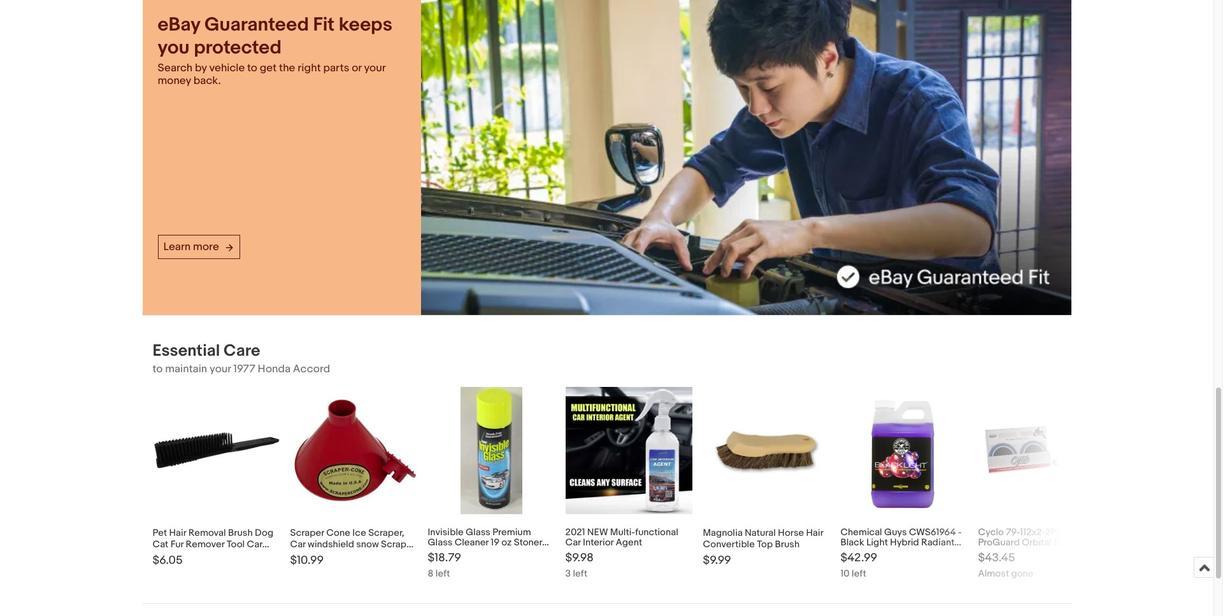 Task type: vqa. For each thing, say whether or not it's contained in the screenshot.
Accord
yes



Task type: describe. For each thing, give the bounding box(es) containing it.
chemical
[[841, 527, 883, 539]]

$43.45
[[979, 552, 1016, 566]]

ebay guaranteed fit keeps you protected search by vehicle to get the right parts or your money back.
[[158, 14, 393, 88]]

scraper, right snow
[[381, 539, 417, 551]]

cws61964
[[909, 527, 956, 539]]

learn more
[[163, 241, 219, 254]]

honda
[[258, 363, 291, 376]]

left inside 2021 new multi-functional car interior agent $9.98 3 left
[[573, 568, 588, 581]]

the
[[279, 62, 295, 75]]

functional
[[636, 527, 679, 539]]

hair inside magnolia natural horse hair convertible top brush $9.99
[[807, 528, 824, 540]]

8
[[428, 568, 434, 581]]

$9.99
[[703, 554, 731, 568]]

keeps
[[339, 14, 393, 37]]

wash
[[886, 547, 909, 559]]

essential care to maintain your 1977 honda accord
[[153, 342, 330, 376]]

by
[[195, 62, 207, 75]]

rubber
[[207, 551, 239, 563]]

$18.79 8 left
[[428, 552, 461, 581]]

guaranteed
[[204, 14, 309, 37]]

protected
[[194, 37, 282, 60]]

scraper, right cone
[[368, 528, 404, 540]]

plate,
[[979, 547, 1003, 559]]

cone
[[326, 528, 350, 540]]

2021
[[566, 527, 585, 539]]

2
[[1039, 547, 1044, 559]]

hair inside pet hair removal brush dog cat fur remover tool car seat carpet rubber cleaner
[[169, 528, 186, 540]]

agent
[[616, 537, 642, 549]]

or
[[352, 62, 362, 75]]

finish
[[841, 547, 866, 559]]

parts
[[323, 62, 349, 75]]

accord
[[293, 363, 330, 376]]

gone
[[1012, 568, 1034, 581]]

fur
[[171, 539, 184, 551]]

almost
[[979, 568, 1010, 581]]

back.
[[194, 75, 221, 88]]

money
[[158, 75, 191, 88]]

invisible
[[428, 527, 464, 539]]

3
[[566, 568, 571, 581]]

left for $42.99
[[852, 568, 867, 581]]

your inside ebay guaranteed fit keeps you protected search by vehicle to get the right parts or your money back.
[[364, 62, 386, 75]]

carpet
[[175, 551, 205, 563]]

cleaner inside invisible glass premium glass cleaner 19 oz stoner 91164
[[455, 537, 489, 549]]

pet hair removal brush dog cat fur remover tool car seat carpet rubber cleaner
[[153, 528, 276, 563]]

2021 new multi-functional car interior agent $9.98 3 left
[[566, 527, 679, 581]]

pet
[[153, 528, 167, 540]]

vehicle
[[209, 62, 245, 75]]

new
[[587, 527, 608, 539]]

cat
[[153, 539, 168, 551]]

$43.45 almost gone
[[979, 552, 1034, 581]]

pet hair removal brush dog cat fur remover tool car seat carpet rubber cleaner image
[[153, 433, 280, 469]]

car inside scraper cone ice scraper, car windshield snow scraper, round shaped ice scraper
[[290, 539, 306, 551]]

remover
[[186, 539, 225, 551]]

light
[[867, 537, 888, 549]]

top
[[757, 539, 773, 551]]

to inside essential care to maintain your 1977 honda accord
[[153, 363, 163, 376]]

1 horizontal spatial scraper
[[371, 551, 406, 563]]

car inside pet hair removal brush dog cat fur remover tool car seat carpet rubber cleaner
[[247, 539, 262, 551]]

1 vertical spatial ice
[[355, 551, 369, 563]]

oz
[[502, 537, 512, 549]]

$10.99
[[290, 554, 324, 568]]

maintain
[[165, 363, 207, 376]]

19
[[491, 537, 500, 549]]

$6.05
[[153, 554, 183, 568]]

brush inside pet hair removal brush dog cat fur remover tool car seat carpet rubber cleaner
[[228, 528, 253, 540]]

$18.79
[[428, 552, 461, 566]]

2021 new multi-functional car interior agent image
[[566, 387, 693, 515]]

invisible glass premium glass cleaner 19 oz stoner 91164
[[428, 527, 542, 559]]

cleaner inside pet hair removal brush dog cat fur remover tool car seat carpet rubber cleaner
[[241, 551, 276, 563]]

left for $18.79
[[436, 568, 450, 581]]

ebay guaranteed fit keeps you protected image
[[421, 0, 1072, 315]]

scraper cone ice scraper, car windshield snow scraper, round shaped ice scraper
[[290, 528, 417, 563]]

more
[[193, 241, 219, 254]]

112x2-
[[1020, 527, 1046, 539]]



Task type: locate. For each thing, give the bounding box(es) containing it.
ebay
[[158, 14, 200, 37]]

car inside chemical guys cws61964 - black light hybrid radiant finish car wash soap (64 oz)
[[868, 547, 883, 559]]

2 hair from the left
[[807, 528, 824, 540]]

scraper cone ice scraper, car windshield snow scraper, round shaped ice scraper image
[[290, 397, 418, 505]]

hair right pet
[[169, 528, 186, 540]]

0 vertical spatial your
[[364, 62, 386, 75]]

91164
[[428, 547, 452, 559]]

2 left from the left
[[573, 568, 588, 581]]

0 horizontal spatial hair
[[169, 528, 186, 540]]

hybrid
[[891, 537, 920, 549]]

learn more link
[[158, 235, 240, 260]]

cleaner left 19
[[455, 537, 489, 549]]

0 horizontal spatial brush
[[228, 528, 253, 540]]

2pk
[[1046, 527, 1063, 539]]

cyclo
[[979, 527, 1004, 539]]

79-
[[1006, 527, 1020, 539]]

radiant
[[922, 537, 955, 549]]

0 horizontal spatial scraper
[[290, 528, 324, 540]]

10
[[841, 568, 850, 581]]

to left get
[[247, 62, 257, 75]]

scraper
[[290, 528, 324, 540], [371, 551, 406, 563]]

backing
[[1054, 537, 1089, 549]]

1 horizontal spatial brush
[[775, 539, 800, 551]]

magnolia natural horse hair convertible top brush image
[[703, 419, 831, 483]]

get
[[260, 62, 277, 75]]

1 horizontal spatial glass
[[466, 527, 491, 539]]

essential
[[153, 342, 220, 361]]

scraper,
[[368, 528, 404, 540], [381, 539, 417, 551]]

your inside essential care to maintain your 1977 honda accord
[[210, 363, 231, 376]]

0 vertical spatial scraper
[[290, 528, 324, 540]]

car left wash
[[868, 547, 883, 559]]

car up $10.99
[[290, 539, 306, 551]]

left
[[436, 568, 450, 581], [573, 568, 588, 581], [852, 568, 867, 581]]

1 vertical spatial cleaner
[[241, 551, 276, 563]]

$42.99 10 left
[[841, 552, 878, 581]]

removal
[[188, 528, 226, 540]]

to inside ebay guaranteed fit keeps you protected search by vehicle to get the right parts or your money back.
[[247, 62, 257, 75]]

cleaner
[[455, 537, 489, 549], [241, 551, 276, 563]]

windshield
[[308, 539, 354, 551]]

hair right the horse
[[807, 528, 824, 540]]

car right tool
[[247, 539, 262, 551]]

car
[[566, 537, 581, 549], [247, 539, 262, 551], [290, 539, 306, 551], [868, 547, 883, 559]]

1977
[[234, 363, 255, 376]]

0 horizontal spatial glass
[[428, 537, 453, 549]]

glass up '$18.79'
[[428, 537, 453, 549]]

1 horizontal spatial to
[[247, 62, 257, 75]]

1 horizontal spatial your
[[364, 62, 386, 75]]

0 horizontal spatial to
[[153, 363, 163, 376]]

interior
[[583, 537, 614, 549]]

1 horizontal spatial cleaner
[[455, 537, 489, 549]]

car inside 2021 new multi-functional car interior agent $9.98 3 left
[[566, 537, 581, 549]]

black
[[841, 537, 865, 549]]

ice right cone
[[353, 528, 366, 540]]

scraper left 91164 in the left bottom of the page
[[371, 551, 406, 563]]

right
[[298, 62, 321, 75]]

0 horizontal spatial your
[[210, 363, 231, 376]]

your left 1977 on the bottom of the page
[[210, 363, 231, 376]]

to left 'maintain'
[[153, 363, 163, 376]]

soap
[[911, 547, 934, 559]]

hair
[[169, 528, 186, 540], [807, 528, 824, 540]]

1 vertical spatial to
[[153, 363, 163, 376]]

stoner
[[514, 537, 542, 549]]

1 horizontal spatial left
[[573, 568, 588, 581]]

natural
[[745, 528, 776, 540]]

(64
[[936, 547, 950, 559]]

car up $9.98
[[566, 537, 581, 549]]

cyclo 79-112x2-2pk proguard orbital backing plate, pack of 2
[[979, 527, 1089, 559]]

0 vertical spatial ice
[[353, 528, 366, 540]]

multi-
[[610, 527, 636, 539]]

chemical guys cws61964 - black light hybrid radiant finish car wash soap (64 oz)
[[841, 527, 965, 559]]

orbital
[[1022, 537, 1052, 549]]

dog
[[255, 528, 274, 540]]

snow
[[356, 539, 379, 551]]

1 vertical spatial your
[[210, 363, 231, 376]]

cleaner down dog
[[241, 551, 276, 563]]

shaped
[[321, 551, 353, 563]]

left inside $18.79 8 left
[[436, 568, 450, 581]]

learn
[[163, 241, 191, 254]]

you
[[158, 37, 190, 60]]

left inside $42.99 10 left
[[852, 568, 867, 581]]

glass left 19
[[466, 527, 491, 539]]

convertible
[[703, 539, 755, 551]]

brush inside magnolia natural horse hair convertible top brush $9.99
[[775, 539, 800, 551]]

round
[[290, 551, 319, 563]]

left right 10
[[852, 568, 867, 581]]

$42.99
[[841, 552, 878, 566]]

1 vertical spatial scraper
[[371, 551, 406, 563]]

1 horizontal spatial hair
[[807, 528, 824, 540]]

0 vertical spatial cleaner
[[455, 537, 489, 549]]

fit
[[313, 14, 335, 37]]

brush right top
[[775, 539, 800, 551]]

1 hair from the left
[[169, 528, 186, 540]]

ice right shaped
[[355, 551, 369, 563]]

proguard
[[979, 537, 1020, 549]]

your right or
[[364, 62, 386, 75]]

pack
[[1005, 547, 1026, 559]]

to
[[247, 62, 257, 75], [153, 363, 163, 376]]

premium
[[493, 527, 531, 539]]

glass
[[466, 527, 491, 539], [428, 537, 453, 549]]

invisible glass premium glass cleaner 19 oz stoner 91164 image
[[461, 387, 523, 515]]

2 horizontal spatial left
[[852, 568, 867, 581]]

left right 8
[[436, 568, 450, 581]]

chemical guys cws61964 - black light hybrid radiant finish car wash soap (64 oz) image
[[841, 387, 968, 515]]

scraper up round
[[290, 528, 324, 540]]

brush
[[228, 528, 253, 540], [775, 539, 800, 551]]

magnolia
[[703, 528, 743, 540]]

oz)
[[952, 547, 965, 559]]

3 left from the left
[[852, 568, 867, 581]]

-
[[959, 527, 962, 539]]

1 left from the left
[[436, 568, 450, 581]]

magnolia natural horse hair convertible top brush $9.99
[[703, 528, 824, 568]]

guys
[[885, 527, 907, 539]]

seat
[[153, 551, 172, 563]]

0 horizontal spatial left
[[436, 568, 450, 581]]

0 horizontal spatial cleaner
[[241, 551, 276, 563]]

cyclo 79-112x2-2pk proguard orbital backing plate, pack of 2 image
[[979, 424, 1106, 478]]

care
[[224, 342, 260, 361]]

of
[[1028, 547, 1036, 559]]

your
[[364, 62, 386, 75], [210, 363, 231, 376]]

tool
[[227, 539, 245, 551]]

0 vertical spatial to
[[247, 62, 257, 75]]

horse
[[778, 528, 804, 540]]

$9.98
[[566, 552, 594, 566]]

brush left dog
[[228, 528, 253, 540]]

search
[[158, 62, 193, 75]]

left right 3
[[573, 568, 588, 581]]



